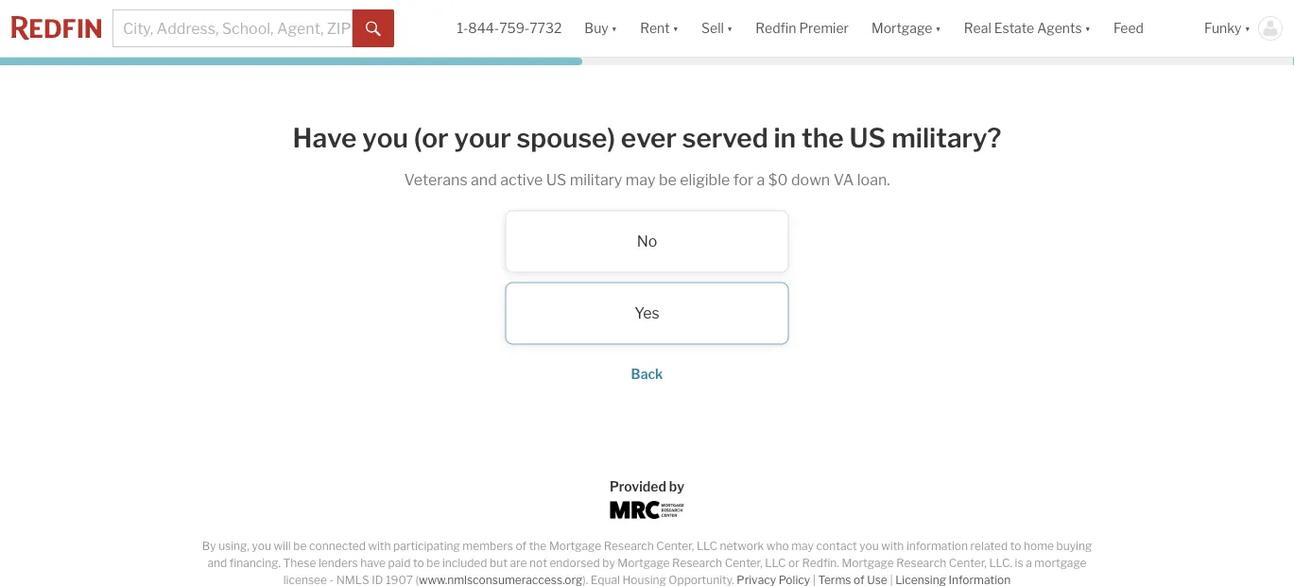 Task type: describe. For each thing, give the bounding box(es) containing it.
connected
[[309, 539, 366, 553]]

2 vertical spatial be
[[427, 556, 440, 570]]

(
[[415, 573, 419, 586]]

1-844-759-7732 link
[[457, 20, 562, 36]]

(or
[[414, 121, 449, 154]]

provided by
[[610, 478, 684, 494]]

nmls
[[336, 573, 369, 586]]

veterans and active us military may be eligible for a $0 down va loan.
[[404, 171, 890, 189]]

rent ▾ button
[[629, 0, 690, 57]]

0 horizontal spatial you
[[252, 539, 271, 553]]

military
[[570, 171, 622, 189]]

sell ▾
[[701, 20, 733, 36]]

redfin premier button
[[744, 0, 860, 57]]

▾ for funky ▾
[[1244, 20, 1251, 36]]

by inside by using, you will be connected with participating members of the mortgage research center, llc network who may contact you with information related to home buying and financing. these lenders have paid to be included but are not endorsed by mortgage research center, llc or redfin. mortgage research center, llc. is a mortgage licensee - nmls id 1907 (
[[602, 556, 615, 570]]

0 horizontal spatial research
[[604, 539, 654, 553]]

may inside by using, you will be connected with participating members of the mortgage research center, llc network who may contact you with information related to home buying and financing. these lenders have paid to be included but are not endorsed by mortgage research center, llc or redfin. mortgage research center, llc. is a mortgage licensee - nmls id 1907 (
[[791, 539, 814, 553]]

1-844-759-7732
[[457, 20, 562, 36]]

▾ for mortgage ▾
[[935, 20, 941, 36]]

mortgage inside dropdown button
[[871, 20, 932, 36]]

0 horizontal spatial may
[[625, 171, 655, 189]]

feed
[[1114, 20, 1144, 36]]

active
[[500, 171, 543, 189]]

id
[[372, 573, 383, 586]]

related
[[970, 539, 1008, 553]]

$0
[[768, 171, 788, 189]]

financing.
[[230, 556, 281, 570]]

down
[[791, 171, 830, 189]]

feed button
[[1102, 0, 1193, 57]]

▾ for rent ▾
[[673, 20, 679, 36]]

for
[[733, 171, 754, 189]]

us
[[546, 171, 566, 189]]

2 horizontal spatial center,
[[949, 556, 987, 570]]

back
[[631, 366, 663, 382]]

mortgage ▾ button
[[860, 0, 953, 57]]

real
[[964, 20, 991, 36]]

real estate agents ▾ button
[[953, 0, 1102, 57]]

and inside by using, you will be connected with participating members of the mortgage research center, llc network who may contact you with information related to home buying and financing. these lenders have paid to be included but are not endorsed by mortgage research center, llc or redfin. mortgage research center, llc. is a mortgage licensee - nmls id 1907 (
[[207, 556, 227, 570]]

0 horizontal spatial llc
[[697, 539, 717, 553]]

redfin
[[756, 20, 796, 36]]

redfin premier
[[756, 20, 849, 36]]

buying
[[1056, 539, 1092, 553]]

no
[[637, 232, 657, 251]]

us military?
[[849, 121, 1001, 154]]

▾ for buy ▾
[[611, 20, 617, 36]]

▾ inside "link"
[[1085, 20, 1091, 36]]

served
[[682, 121, 768, 154]]

not
[[529, 556, 547, 570]]

lenders
[[318, 556, 358, 570]]

sell
[[701, 20, 724, 36]]

buy ▾ button
[[573, 0, 629, 57]]

have you (or your spouse) ever served in the us military? option group
[[269, 210, 1025, 345]]

rent ▾ button
[[640, 0, 679, 57]]

members
[[463, 539, 513, 553]]

included
[[442, 556, 487, 570]]

are
[[510, 556, 527, 570]]

submit search image
[[366, 21, 381, 37]]

funky
[[1204, 20, 1242, 36]]

1-
[[457, 20, 468, 36]]

2 with from the left
[[881, 539, 904, 553]]

0 vertical spatial by
[[669, 478, 684, 494]]

mortgage
[[1034, 556, 1087, 570]]

paid
[[388, 556, 411, 570]]

but
[[490, 556, 507, 570]]

mortgage up endorsed
[[549, 539, 601, 553]]

0 vertical spatial a
[[757, 171, 765, 189]]

in
[[774, 121, 796, 154]]

759-
[[499, 20, 530, 36]]



Task type: vqa. For each thing, say whether or not it's contained in the screenshot.
No
yes



Task type: locate. For each thing, give the bounding box(es) containing it.
mortgage ▾
[[871, 20, 941, 36]]

agents
[[1037, 20, 1082, 36]]

ever
[[621, 121, 677, 154]]

1 vertical spatial the
[[529, 539, 547, 553]]

real estate agents ▾ link
[[964, 0, 1091, 57]]

1 horizontal spatial to
[[1010, 539, 1021, 553]]

research down information
[[896, 556, 946, 570]]

City, Address, School, Agent, ZIP search field
[[112, 9, 353, 47]]

1 ▾ from the left
[[611, 20, 617, 36]]

you right "contact"
[[859, 539, 879, 553]]

rent ▾
[[640, 20, 679, 36]]

spouse)
[[517, 121, 615, 154]]

mortgage research center image
[[610, 501, 684, 519]]

with left information
[[881, 539, 904, 553]]

1 vertical spatial a
[[1026, 556, 1032, 570]]

or
[[788, 556, 799, 570]]

buy ▾ button
[[585, 0, 617, 57]]

have
[[360, 556, 386, 570]]

by right endorsed
[[602, 556, 615, 570]]

the
[[802, 121, 844, 154], [529, 539, 547, 553]]

have
[[293, 121, 357, 154]]

be
[[659, 171, 677, 189], [293, 539, 307, 553], [427, 556, 440, 570]]

sell ▾ button
[[701, 0, 733, 57]]

a
[[757, 171, 765, 189], [1026, 556, 1032, 570]]

1 horizontal spatial may
[[791, 539, 814, 553]]

1 horizontal spatial by
[[669, 478, 684, 494]]

you up financing. on the left bottom
[[252, 539, 271, 553]]

research down mortgage research center image
[[604, 539, 654, 553]]

▾ right rent
[[673, 20, 679, 36]]

7732
[[530, 20, 562, 36]]

▾
[[611, 20, 617, 36], [673, 20, 679, 36], [727, 20, 733, 36], [935, 20, 941, 36], [1085, 20, 1091, 36], [1244, 20, 1251, 36]]

these
[[283, 556, 316, 570]]

llc left the network
[[697, 539, 717, 553]]

▾ right buy in the left top of the page
[[611, 20, 617, 36]]

buy
[[585, 20, 608, 36]]

0 vertical spatial and
[[471, 171, 497, 189]]

may up or
[[791, 539, 814, 553]]

0 vertical spatial be
[[659, 171, 677, 189]]

by
[[202, 539, 216, 553]]

0 horizontal spatial the
[[529, 539, 547, 553]]

1 horizontal spatial a
[[1026, 556, 1032, 570]]

center,
[[656, 539, 694, 553], [725, 556, 763, 570], [949, 556, 987, 570]]

using,
[[218, 539, 249, 553]]

and down the by
[[207, 556, 227, 570]]

▾ right agents on the right top of page
[[1085, 20, 1091, 36]]

0 vertical spatial llc
[[697, 539, 717, 553]]

a inside by using, you will be connected with participating members of the mortgage research center, llc network who may contact you with information related to home buying and financing. these lenders have paid to be included but are not endorsed by mortgage research center, llc or redfin. mortgage research center, llc. is a mortgage licensee - nmls id 1907 (
[[1026, 556, 1032, 570]]

with up have
[[368, 539, 391, 553]]

mortgage down mortgage research center image
[[618, 556, 670, 570]]

3 ▾ from the left
[[727, 20, 733, 36]]

by using, you will be connected with participating members of the mortgage research center, llc network who may contact you with information related to home buying and financing. these lenders have paid to be included but are not endorsed by mortgage research center, llc or redfin. mortgage research center, llc. is a mortgage licensee - nmls id 1907 (
[[202, 539, 1092, 586]]

provided
[[610, 478, 666, 494]]

va loan.
[[833, 171, 890, 189]]

1 vertical spatial and
[[207, 556, 227, 570]]

0 horizontal spatial center,
[[656, 539, 694, 553]]

be down participating
[[427, 556, 440, 570]]

may
[[625, 171, 655, 189], [791, 539, 814, 553]]

by up mortgage research center image
[[669, 478, 684, 494]]

research down the network
[[672, 556, 722, 570]]

1 horizontal spatial the
[[802, 121, 844, 154]]

llc down who
[[765, 556, 786, 570]]

▾ right the funky
[[1244, 20, 1251, 36]]

network
[[720, 539, 764, 553]]

1 with from the left
[[368, 539, 391, 553]]

rent
[[640, 20, 670, 36]]

you
[[362, 121, 408, 154], [252, 539, 271, 553], [859, 539, 879, 553]]

▾ right sell
[[727, 20, 733, 36]]

5 ▾ from the left
[[1085, 20, 1091, 36]]

redfin.
[[802, 556, 839, 570]]

licensee
[[283, 573, 327, 586]]

be up these
[[293, 539, 307, 553]]

0 horizontal spatial and
[[207, 556, 227, 570]]

who
[[766, 539, 789, 553]]

2 ▾ from the left
[[673, 20, 679, 36]]

mortgage down "contact"
[[842, 556, 894, 570]]

1 horizontal spatial and
[[471, 171, 497, 189]]

yes
[[634, 304, 660, 322]]

0 vertical spatial the
[[802, 121, 844, 154]]

to
[[1010, 539, 1021, 553], [413, 556, 424, 570]]

have you (or your spouse) ever served in the us military?
[[293, 121, 1001, 154]]

funky ▾
[[1204, 20, 1251, 36]]

0 vertical spatial may
[[625, 171, 655, 189]]

4 ▾ from the left
[[935, 20, 941, 36]]

mortgage
[[871, 20, 932, 36], [549, 539, 601, 553], [618, 556, 670, 570], [842, 556, 894, 570]]

the right of
[[529, 539, 547, 553]]

1 vertical spatial by
[[602, 556, 615, 570]]

contact
[[816, 539, 857, 553]]

center, down mortgage research center image
[[656, 539, 694, 553]]

0 horizontal spatial a
[[757, 171, 765, 189]]

llc.
[[989, 556, 1012, 570]]

0 horizontal spatial be
[[293, 539, 307, 553]]

center, down the network
[[725, 556, 763, 570]]

1 horizontal spatial llc
[[765, 556, 786, 570]]

a right is
[[1026, 556, 1032, 570]]

0 horizontal spatial with
[[368, 539, 391, 553]]

the right in
[[802, 121, 844, 154]]

1 horizontal spatial with
[[881, 539, 904, 553]]

0 vertical spatial to
[[1010, 539, 1021, 553]]

-
[[330, 573, 334, 586]]

is
[[1015, 556, 1023, 570]]

home
[[1024, 539, 1054, 553]]

back button
[[631, 366, 663, 382]]

your
[[454, 121, 511, 154]]

buy ▾
[[585, 20, 617, 36]]

1 horizontal spatial research
[[672, 556, 722, 570]]

research
[[604, 539, 654, 553], [672, 556, 722, 570], [896, 556, 946, 570]]

6 ▾ from the left
[[1244, 20, 1251, 36]]

premier
[[799, 20, 849, 36]]

1 vertical spatial may
[[791, 539, 814, 553]]

2 horizontal spatial you
[[859, 539, 879, 553]]

1907
[[386, 573, 413, 586]]

0 horizontal spatial by
[[602, 556, 615, 570]]

1 vertical spatial to
[[413, 556, 424, 570]]

may down have you (or your spouse) ever served in the us military?
[[625, 171, 655, 189]]

1 horizontal spatial you
[[362, 121, 408, 154]]

and left active
[[471, 171, 497, 189]]

with
[[368, 539, 391, 553], [881, 539, 904, 553]]

by
[[669, 478, 684, 494], [602, 556, 615, 570]]

844-
[[468, 20, 499, 36]]

the inside by using, you will be connected with participating members of the mortgage research center, llc network who may contact you with information related to home buying and financing. these lenders have paid to be included but are not endorsed by mortgage research center, llc or redfin. mortgage research center, llc. is a mortgage licensee - nmls id 1907 (
[[529, 539, 547, 553]]

real estate agents ▾
[[964, 20, 1091, 36]]

estate
[[994, 20, 1034, 36]]

to up (
[[413, 556, 424, 570]]

1 horizontal spatial center,
[[725, 556, 763, 570]]

mortgage left real
[[871, 20, 932, 36]]

sell ▾ button
[[690, 0, 744, 57]]

to up is
[[1010, 539, 1021, 553]]

2 horizontal spatial research
[[896, 556, 946, 570]]

1 vertical spatial llc
[[765, 556, 786, 570]]

a left "$0"
[[757, 171, 765, 189]]

1 horizontal spatial be
[[427, 556, 440, 570]]

of
[[516, 539, 527, 553]]

▾ for sell ▾
[[727, 20, 733, 36]]

1 vertical spatial be
[[293, 539, 307, 553]]

▾ left real
[[935, 20, 941, 36]]

be left eligible
[[659, 171, 677, 189]]

participating
[[393, 539, 460, 553]]

0 horizontal spatial to
[[413, 556, 424, 570]]

veterans
[[404, 171, 468, 189]]

endorsed
[[550, 556, 600, 570]]

information
[[906, 539, 968, 553]]

center, down related
[[949, 556, 987, 570]]

and
[[471, 171, 497, 189], [207, 556, 227, 570]]

2 horizontal spatial be
[[659, 171, 677, 189]]

eligible
[[680, 171, 730, 189]]

mortgage ▾ button
[[871, 0, 941, 57]]

will
[[274, 539, 291, 553]]

you left (or on the top of page
[[362, 121, 408, 154]]



